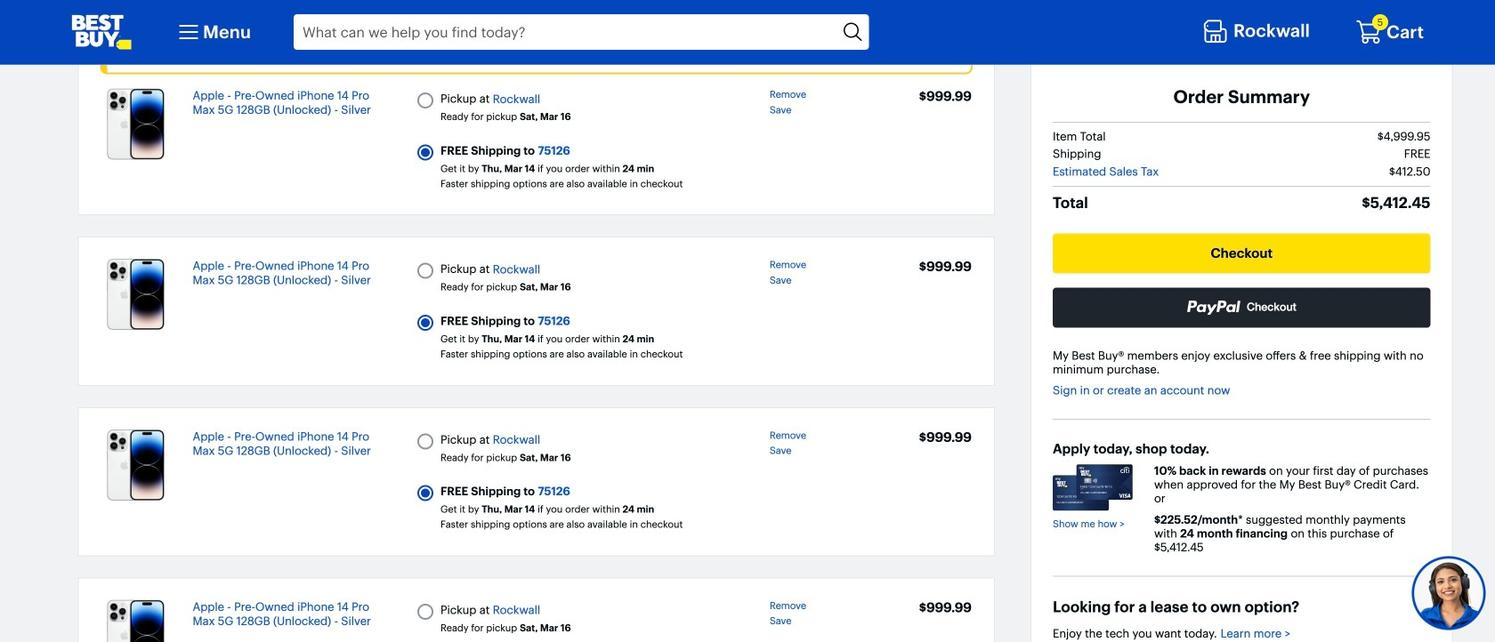 Task type: locate. For each thing, give the bounding box(es) containing it.
menu image
[[175, 18, 203, 46]]

cart icon image
[[1356, 19, 1383, 45]]

paypal checkout image
[[1187, 300, 1297, 315]]

bestbuy.com image
[[71, 14, 132, 50]]

None radio
[[418, 144, 434, 161], [418, 434, 434, 450], [418, 144, 434, 161], [418, 434, 434, 450]]

alert
[[100, 10, 973, 74]]

apple - pre-owned iphone 14 pro max 5g 128gb (unlocked) - silver image
[[107, 89, 165, 160], [107, 259, 165, 330], [107, 430, 165, 501], [107, 600, 165, 643]]

Type to search. Navigate forward to hear suggestions text field
[[294, 14, 838, 50]]

None radio
[[418, 93, 434, 109], [418, 263, 434, 279], [418, 315, 434, 331], [418, 486, 434, 502], [418, 604, 434, 620], [418, 93, 434, 109], [418, 263, 434, 279], [418, 315, 434, 331], [418, 486, 434, 502], [418, 604, 434, 620]]



Task type: vqa. For each thing, say whether or not it's contained in the screenshot.
1st Apple - Pre-Owned iPhone 14 Pro Max 5G 128GB (Unlocked) - Silver image
yes



Task type: describe. For each thing, give the bounding box(es) containing it.
2 apple - pre-owned iphone 14 pro max 5g 128gb (unlocked) - silver image from the top
[[107, 259, 165, 330]]

warning image
[[107, 32, 150, 53]]

1 apple - pre-owned iphone 14 pro max 5g 128gb (unlocked) - silver image from the top
[[107, 89, 165, 160]]

4 apple - pre-owned iphone 14 pro max 5g 128gb (unlocked) - silver image from the top
[[107, 600, 165, 643]]

3 apple - pre-owned iphone 14 pro max 5g 128gb (unlocked) - silver image from the top
[[107, 430, 165, 501]]

best buy help human beacon image
[[1412, 556, 1487, 632]]



